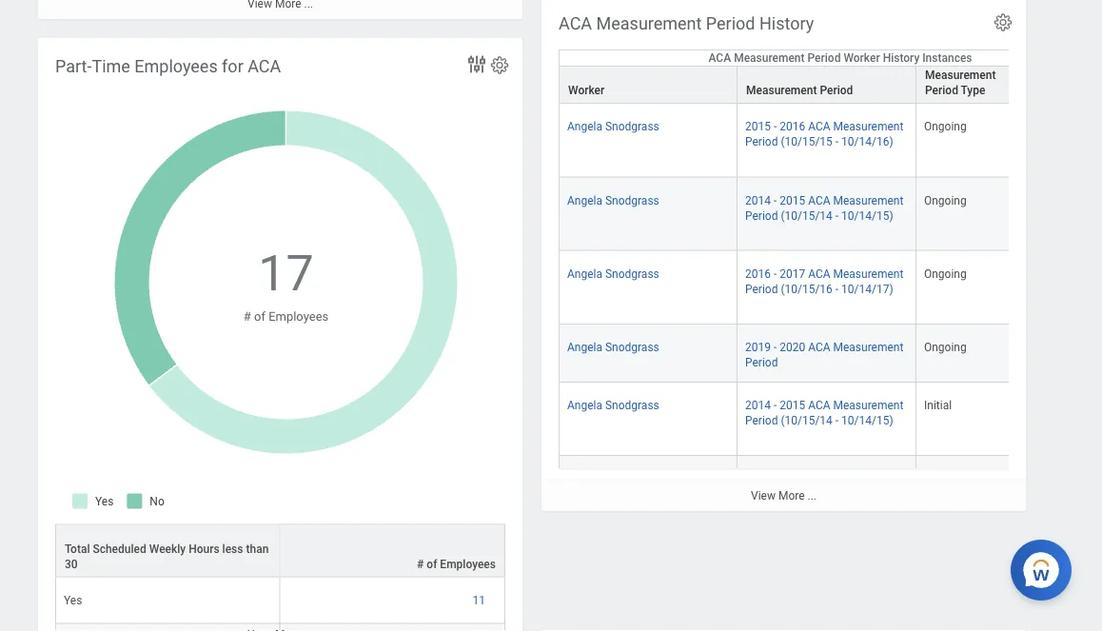 Task type: locate. For each thing, give the bounding box(es) containing it.
(10/15/14 up 2017
[[781, 208, 833, 222]]

2 10/14/15) from the top
[[842, 414, 893, 427]]

1 vertical spatial 2014
[[745, 398, 771, 412]]

10/14/15) up measurment
[[842, 414, 893, 427]]

hours
[[189, 542, 220, 556]]

3 angela snodgrass link from the top
[[567, 263, 659, 280]]

2 snodgrass from the top
[[605, 193, 659, 206]]

2014 - 2015 aca measurement period (10/15/14 - 10/14/15) link down (10/15/15
[[745, 189, 904, 222]]

measurement inside 2019 - 2020 aca measurement period
[[833, 340, 904, 353]]

2020
[[780, 340, 805, 353]]

2015 - 2016 aca measurement period (10/15/15 - 10/14/16)
[[745, 120, 904, 148]]

aca
[[559, 13, 592, 33], [709, 51, 731, 64], [248, 56, 281, 76], [808, 120, 831, 133], [808, 193, 831, 206], [808, 267, 831, 280], [808, 340, 831, 353], [808, 398, 831, 412], [808, 472, 831, 485]]

(10/15/14 for initial
[[781, 414, 833, 427]]

weekly
[[149, 542, 186, 556]]

1 horizontal spatial 2016
[[780, 120, 805, 133]]

4 snodgrass from the top
[[605, 340, 659, 353]]

2 horizontal spatial employees
[[440, 557, 496, 571]]

2016 left 2017
[[745, 267, 771, 280]]

row
[[559, 65, 1102, 121], [559, 103, 1102, 177], [559, 177, 1102, 250], [559, 250, 1102, 324], [559, 324, 1102, 382], [559, 382, 1102, 456], [559, 456, 1102, 514], [55, 524, 505, 577], [55, 577, 505, 624], [55, 624, 505, 631]]

# of employees button
[[280, 525, 505, 577]]

2014 - 2015 aca measurement period (10/15/14 - 10/14/15) link
[[745, 189, 904, 222], [745, 395, 904, 427]]

0 horizontal spatial history
[[760, 13, 814, 33]]

history up 'aca measurement period worker history instances' popup button at the right of page
[[760, 13, 814, 33]]

employees left the for
[[135, 56, 218, 76]]

0 horizontal spatial 2016
[[745, 267, 771, 280]]

history
[[760, 13, 814, 33], [883, 51, 920, 64]]

- inside 2018 - 2019 aca measurment period
[[774, 472, 777, 485]]

2 2014 from the top
[[745, 398, 771, 412]]

measurement up 10/14/16)
[[833, 120, 904, 133]]

2 ongoing from the top
[[924, 193, 967, 206]]

11
[[473, 594, 485, 607]]

17 button
[[258, 240, 317, 307]]

6 snodgrass from the top
[[605, 472, 659, 485]]

1 horizontal spatial 2019
[[780, 472, 805, 485]]

1 vertical spatial 2014 - 2015 aca measurement period (10/15/14 - 10/14/15)
[[745, 398, 904, 427]]

total scheduled weekly hours less than 30
[[65, 542, 269, 571]]

5 angela snodgrass link from the top
[[567, 395, 659, 412]]

# inside 17 # of employees
[[243, 309, 251, 323]]

2014
[[745, 193, 771, 206], [745, 398, 771, 412]]

2014 - 2015 aca measurement period (10/15/14 - 10/14/15) down 2019 - 2020 aca measurement period
[[745, 398, 904, 427]]

measurement up the measurement period
[[734, 51, 805, 64]]

measurement period button
[[738, 66, 916, 102]]

2 angela from the top
[[567, 193, 603, 206]]

# of employees
[[417, 557, 496, 571]]

2015 down the measurement period
[[745, 120, 771, 133]]

2014 - 2015 aca measurement period (10/15/14 - 10/14/15) link down 2019 - 2020 aca measurement period
[[745, 395, 904, 427]]

(10/15/14 for ongoing
[[781, 208, 833, 222]]

angela snodgrass for third angela snodgrass link from the top of the aca measurement period history element
[[567, 267, 659, 280]]

1 horizontal spatial employees
[[269, 309, 329, 323]]

2014 - 2015 aca measurement period (10/15/14 - 10/14/15) link for ongoing
[[745, 189, 904, 222]]

1 2014 - 2015 aca measurement period (10/15/14 - 10/14/15) from the top
[[745, 193, 904, 222]]

employees
[[135, 56, 218, 76], [269, 309, 329, 323], [440, 557, 496, 571]]

-
[[774, 120, 777, 133], [836, 135, 839, 148], [774, 193, 777, 206], [836, 208, 839, 222], [774, 267, 777, 280], [836, 282, 839, 295], [774, 340, 777, 353], [774, 398, 777, 412], [836, 414, 839, 427], [774, 472, 777, 485]]

2019 inside 2019 - 2020 aca measurement period
[[745, 340, 771, 353]]

10/14/15) up '10/14/17)'
[[842, 208, 893, 222]]

angela snodgrass link
[[567, 116, 659, 133], [567, 189, 659, 206], [567, 263, 659, 280], [567, 336, 659, 353], [567, 395, 659, 412], [567, 468, 659, 485]]

- right "2018"
[[774, 472, 777, 485]]

4 angela snodgrass from the top
[[567, 340, 659, 353]]

1 vertical spatial employees
[[269, 309, 329, 323]]

1 horizontal spatial worker
[[844, 51, 880, 64]]

aca inside 2018 - 2019 aca measurment period
[[808, 472, 831, 485]]

2015 for ongoing
[[780, 193, 805, 206]]

1 2014 from the top
[[745, 193, 771, 206]]

0 vertical spatial 10/14/15)
[[842, 208, 893, 222]]

1 horizontal spatial of
[[427, 557, 437, 571]]

2 angela snodgrass link from the top
[[567, 189, 659, 206]]

measurement up '10/14/17)'
[[833, 267, 904, 280]]

1 vertical spatial worker
[[568, 83, 605, 97]]

6 angela snodgrass from the top
[[567, 472, 659, 485]]

1 10/14/15) from the top
[[842, 208, 893, 222]]

0 horizontal spatial worker
[[568, 83, 605, 97]]

1 2014 - 2015 aca measurement period (10/15/14 - 10/14/15) link from the top
[[745, 189, 904, 222]]

scheduled
[[93, 542, 146, 556]]

4 ongoing from the top
[[924, 340, 967, 353]]

2018
[[745, 472, 771, 485]]

2 (10/15/14 from the top
[[781, 414, 833, 427]]

5 angela snodgrass from the top
[[567, 398, 659, 412]]

2 vertical spatial employees
[[440, 557, 496, 571]]

5 angela from the top
[[567, 398, 603, 412]]

0 vertical spatial of
[[254, 309, 266, 323]]

2014 - 2015 aca measurement period (10/15/14 - 10/14/15) for initial
[[745, 398, 904, 427]]

1 ongoing from the top
[[924, 120, 967, 133]]

1 snodgrass from the top
[[605, 120, 659, 133]]

view more ... link
[[542, 479, 1026, 511]]

0 horizontal spatial 2019
[[745, 340, 771, 353]]

0 horizontal spatial of
[[254, 309, 266, 323]]

2015 for initial
[[780, 398, 805, 412]]

10/14/15)
[[842, 208, 893, 222], [842, 414, 893, 427]]

1 angela snodgrass link from the top
[[567, 116, 659, 133]]

(10/15/14 up 2018 - 2019 aca measurment period link
[[781, 414, 833, 427]]

0 vertical spatial 2014 - 2015 aca measurement period (10/15/14 - 10/14/15) link
[[745, 189, 904, 222]]

1 vertical spatial 2015
[[780, 193, 805, 206]]

period inside measurement period popup button
[[820, 83, 853, 97]]

history inside popup button
[[883, 51, 920, 64]]

0 vertical spatial history
[[760, 13, 814, 33]]

1 vertical spatial (10/15/14
[[781, 414, 833, 427]]

aca up the "..."
[[808, 472, 831, 485]]

total
[[65, 542, 90, 556]]

snodgrass
[[605, 120, 659, 133], [605, 193, 659, 206], [605, 267, 659, 280], [605, 340, 659, 353], [605, 398, 659, 412], [605, 472, 659, 485]]

angela snodgrass for first angela snodgrass link from the bottom
[[567, 472, 659, 485]]

aca up (10/15/16
[[808, 267, 831, 280]]

2015 down 2020
[[780, 398, 805, 412]]

3 angela from the top
[[567, 267, 603, 280]]

2015
[[745, 120, 771, 133], [780, 193, 805, 206], [780, 398, 805, 412]]

angela snodgrass
[[567, 120, 659, 133], [567, 193, 659, 206], [567, 267, 659, 280], [567, 340, 659, 353], [567, 398, 659, 412], [567, 472, 659, 485]]

aca up (10/15/15
[[808, 120, 831, 133]]

cell down the initial on the right bottom of page
[[917, 456, 1029, 514]]

worker inside row
[[568, 83, 605, 97]]

of inside popup button
[[427, 557, 437, 571]]

period inside 2016 - 2017 aca measurement period (10/15/16 - 10/14/17)
[[745, 282, 778, 295]]

0 vertical spatial 2016
[[780, 120, 805, 133]]

2019 inside 2018 - 2019 aca measurment period
[[780, 472, 805, 485]]

3 angela snodgrass from the top
[[567, 267, 659, 280]]

ongoing
[[924, 120, 967, 133], [924, 193, 967, 206], [924, 267, 967, 280], [924, 340, 967, 353]]

1 horizontal spatial #
[[417, 557, 424, 571]]

employees up 11
[[440, 557, 496, 571]]

angela for 2nd angela snodgrass link from the bottom of the aca measurement period history element
[[567, 398, 603, 412]]

4 angela from the top
[[567, 340, 603, 353]]

period inside 'aca measurement period worker history instances' popup button
[[808, 51, 841, 64]]

measurement
[[596, 13, 702, 33], [734, 51, 805, 64], [925, 68, 996, 82], [746, 83, 817, 97], [833, 120, 904, 133], [833, 193, 904, 206], [833, 267, 904, 280], [833, 340, 904, 353], [833, 398, 904, 412]]

measurement down '10/14/17)'
[[833, 340, 904, 353]]

measurement up 'type'
[[925, 68, 996, 82]]

2 2014 - 2015 aca measurement period (10/15/14 - 10/14/15) from the top
[[745, 398, 904, 427]]

2014 - 2015 aca measurement period (10/15/14 - 10/14/15) down (10/15/15
[[745, 193, 904, 222]]

measurement up worker popup button
[[596, 13, 702, 33]]

2014 - 2015 aca measurement period (10/15/14 - 10/14/15) link for initial
[[745, 395, 904, 427]]

0 horizontal spatial employees
[[135, 56, 218, 76]]

2016 up (10/15/15
[[780, 120, 805, 133]]

- up 2016 - 2017 aca measurement period (10/15/16 - 10/14/17) link
[[836, 208, 839, 222]]

6 angela from the top
[[567, 472, 603, 485]]

row containing measurement period type
[[559, 65, 1102, 121]]

0 vertical spatial 2019
[[745, 340, 771, 353]]

0 vertical spatial #
[[243, 309, 251, 323]]

1 vertical spatial 2016
[[745, 267, 771, 280]]

#
[[243, 309, 251, 323], [417, 557, 424, 571]]

2015 inside 2015 - 2016 aca measurement period (10/15/15 - 10/14/16)
[[745, 120, 771, 133]]

2 vertical spatial 2015
[[780, 398, 805, 412]]

2014 down 2015 - 2016 aca measurement period (10/15/15 - 10/14/16)
[[745, 193, 771, 206]]

0 vertical spatial 2015
[[745, 120, 771, 133]]

0 vertical spatial worker
[[844, 51, 880, 64]]

aca up worker popup button
[[559, 13, 592, 33]]

2016
[[780, 120, 805, 133], [745, 267, 771, 280]]

aca down aca measurement period history
[[709, 51, 731, 64]]

initial
[[924, 398, 952, 412]]

0 vertical spatial 2014 - 2015 aca measurement period (10/15/14 - 10/14/15)
[[745, 193, 904, 222]]

2014 up "2018"
[[745, 398, 771, 412]]

part-time employees for aca
[[55, 56, 281, 76]]

1 angela from the top
[[567, 120, 603, 133]]

- down the measurement period
[[774, 120, 777, 133]]

of
[[254, 309, 266, 323], [427, 557, 437, 571]]

2019 - 2020 aca measurement period
[[745, 340, 904, 369]]

2019
[[745, 340, 771, 353], [780, 472, 805, 485]]

2016 inside 2015 - 2016 aca measurement period (10/15/15 - 10/14/16)
[[780, 120, 805, 133]]

2 angela snodgrass from the top
[[567, 193, 659, 206]]

1 horizontal spatial history
[[883, 51, 920, 64]]

aca right 2020
[[808, 340, 831, 353]]

period inside 2019 - 2020 aca measurement period
[[745, 355, 778, 369]]

1 vertical spatial 2019
[[780, 472, 805, 485]]

history left instances
[[883, 51, 920, 64]]

period
[[706, 13, 755, 33], [808, 51, 841, 64], [820, 83, 853, 97], [925, 83, 959, 97], [745, 135, 778, 148], [745, 208, 778, 222], [745, 282, 778, 295], [745, 355, 778, 369], [745, 414, 778, 427], [745, 487, 778, 501]]

angela snodgrass for 2nd angela snodgrass link from the bottom of the aca measurement period history element
[[567, 398, 659, 412]]

(10/15/14
[[781, 208, 833, 222], [781, 414, 833, 427]]

1 vertical spatial 2014 - 2015 aca measurement period (10/15/14 - 10/14/15) link
[[745, 395, 904, 427]]

2019 left 2020
[[745, 340, 771, 353]]

2 2014 - 2015 aca measurement period (10/15/14 - 10/14/15) link from the top
[[745, 395, 904, 427]]

1 vertical spatial #
[[417, 557, 424, 571]]

employees down 17 button
[[269, 309, 329, 323]]

worker
[[844, 51, 880, 64], [568, 83, 605, 97]]

than
[[246, 542, 269, 556]]

0 vertical spatial employees
[[135, 56, 218, 76]]

3 ongoing from the top
[[924, 267, 967, 280]]

view
[[751, 489, 776, 502]]

less
[[222, 542, 243, 556]]

angela for first angela snodgrass link from the bottom
[[567, 472, 603, 485]]

(10/15/15
[[781, 135, 833, 148]]

30
[[65, 557, 78, 571]]

1 angela snodgrass from the top
[[567, 120, 659, 133]]

cell down # of employees popup button
[[280, 624, 505, 631]]

aca down 2019 - 2020 aca measurement period
[[808, 398, 831, 412]]

cell
[[917, 456, 1029, 514], [55, 624, 280, 631], [280, 624, 505, 631]]

aca right the for
[[248, 56, 281, 76]]

1 vertical spatial history
[[883, 51, 920, 64]]

employees inside popup button
[[440, 557, 496, 571]]

2015 down (10/15/15
[[780, 193, 805, 206]]

1 vertical spatial 10/14/15)
[[842, 414, 893, 427]]

2019 up more
[[780, 472, 805, 485]]

employees for time
[[135, 56, 218, 76]]

0 vertical spatial 2014
[[745, 193, 771, 206]]

0 horizontal spatial #
[[243, 309, 251, 323]]

1 (10/15/14 from the top
[[781, 208, 833, 222]]

2014 - 2015 aca measurement period (10/15/14 - 10/14/15)
[[745, 193, 904, 222], [745, 398, 904, 427]]

instances
[[923, 51, 972, 64]]

- up measurment
[[836, 414, 839, 427]]

3 snodgrass from the top
[[605, 267, 659, 280]]

1 vertical spatial of
[[427, 557, 437, 571]]

- left 2020
[[774, 340, 777, 353]]

angela
[[567, 120, 603, 133], [567, 193, 603, 206], [567, 267, 603, 280], [567, 340, 603, 353], [567, 398, 603, 412], [567, 472, 603, 485]]

0 vertical spatial (10/15/14
[[781, 208, 833, 222]]



Task type: vqa. For each thing, say whether or not it's contained in the screenshot.


Task type: describe. For each thing, give the bounding box(es) containing it.
configure aca measurement period history image
[[993, 12, 1014, 33]]

angela snodgrass for 2nd angela snodgrass link
[[567, 193, 659, 206]]

4 angela snodgrass link from the top
[[567, 336, 659, 353]]

employees for of
[[440, 557, 496, 571]]

period inside 2018 - 2019 aca measurment period
[[745, 487, 778, 501]]

2014 - 2015 aca measurement period (10/15/14 - 10/14/15) for ongoing
[[745, 193, 904, 222]]

angela snodgrass for 1st angela snodgrass link from the top
[[567, 120, 659, 133]]

- right (10/15/15
[[836, 135, 839, 148]]

measurement period type
[[925, 68, 996, 97]]

11 button
[[473, 593, 488, 608]]

angela for 2nd angela snodgrass link
[[567, 193, 603, 206]]

2019 - 2020 aca measurement period link
[[745, 336, 904, 369]]

ongoing for 2016 - 2017 aca measurement period (10/15/16 - 10/14/17)
[[924, 267, 967, 280]]

2014 for ongoing
[[745, 193, 771, 206]]

2016 - 2017 aca measurement period (10/15/16 - 10/14/17) link
[[745, 263, 904, 295]]

time
[[92, 56, 130, 76]]

aca measurement period worker history instances button
[[560, 50, 1102, 65]]

ongoing for 2014 - 2015 aca measurement period (10/15/14 - 10/14/15)
[[924, 193, 967, 206]]

aca inside 2015 - 2016 aca measurement period (10/15/15 - 10/14/16)
[[808, 120, 831, 133]]

period inside measurement period type
[[925, 83, 959, 97]]

period inside 2015 - 2016 aca measurement period (10/15/15 - 10/14/16)
[[745, 135, 778, 148]]

10/14/16)
[[842, 135, 893, 148]]

measurement period type button
[[917, 66, 1028, 102]]

measurement period
[[746, 83, 853, 97]]

view more ...
[[751, 489, 817, 502]]

...
[[808, 489, 817, 502]]

10/14/17)
[[842, 282, 893, 295]]

aca measurement period history
[[559, 13, 814, 33]]

aca inside 2016 - 2017 aca measurement period (10/15/16 - 10/14/17)
[[808, 267, 831, 280]]

- inside 2019 - 2020 aca measurement period
[[774, 340, 777, 353]]

17 # of employees
[[243, 245, 329, 323]]

for
[[222, 56, 243, 76]]

2018 - 2019 aca measurment period
[[745, 472, 898, 501]]

part-time employees for aca element
[[38, 38, 523, 631]]

aca down (10/15/15
[[808, 193, 831, 206]]

aca inside popup button
[[709, 51, 731, 64]]

measurement inside 2016 - 2017 aca measurement period (10/15/16 - 10/14/17)
[[833, 267, 904, 280]]

measurement up (10/15/15
[[746, 83, 817, 97]]

aca inside 2019 - 2020 aca measurement period
[[808, 340, 831, 353]]

more
[[779, 489, 805, 502]]

2016 inside 2016 - 2017 aca measurement period (10/15/16 - 10/14/17)
[[745, 267, 771, 280]]

2017
[[780, 267, 805, 280]]

measurement inside 2015 - 2016 aca measurement period (10/15/15 - 10/14/16)
[[833, 120, 904, 133]]

10/14/15) for initial
[[842, 414, 893, 427]]

angela for third angela snodgrass link from the bottom
[[567, 340, 603, 353]]

row containing total scheduled weekly hours less than 30
[[55, 524, 505, 577]]

measurement down 2019 - 2020 aca measurement period
[[833, 398, 904, 412]]

configure part-time employees for aca image
[[489, 55, 510, 76]]

10/14/15) for ongoing
[[842, 208, 893, 222]]

of inside 17 # of employees
[[254, 309, 266, 323]]

2015 - 2016 aca measurement period (10/15/15 - 10/14/16) link
[[745, 116, 904, 148]]

aca measurement period worker history instances
[[709, 51, 972, 64]]

17
[[258, 245, 314, 302]]

(10/15/16
[[781, 282, 833, 295]]

aca measurement period history element
[[542, 0, 1102, 631]]

ongoing for 2015 - 2016 aca measurement period (10/15/15 - 10/14/16)
[[924, 120, 967, 133]]

worker button
[[560, 66, 737, 102]]

- left 2017
[[774, 267, 777, 280]]

5 snodgrass from the top
[[605, 398, 659, 412]]

configure and view chart data image
[[465, 53, 488, 76]]

2018 - 2019 aca measurment period link
[[745, 468, 898, 501]]

employees inside 17 # of employees
[[269, 309, 329, 323]]

type
[[961, 83, 986, 97]]

total scheduled weekly hours less than 30 button
[[56, 525, 279, 577]]

2016 - 2017 aca measurement period (10/15/16 - 10/14/17)
[[745, 267, 904, 295]]

angela snodgrass for third angela snodgrass link from the bottom
[[567, 340, 659, 353]]

- right (10/15/16
[[836, 282, 839, 295]]

measurement down 10/14/16)
[[833, 193, 904, 206]]

part-
[[55, 56, 92, 76]]

angela for 1st angela snodgrass link from the top
[[567, 120, 603, 133]]

ongoing for 2019 - 2020 aca measurement period
[[924, 340, 967, 353]]

- down 2019 - 2020 aca measurement period
[[774, 398, 777, 412]]

cell inside aca measurement period history element
[[917, 456, 1029, 514]]

2014 for initial
[[745, 398, 771, 412]]

row containing yes
[[55, 577, 505, 624]]

measurment
[[833, 472, 898, 485]]

angela for third angela snodgrass link from the top of the aca measurement period history element
[[567, 267, 603, 280]]

yes
[[64, 594, 82, 607]]

- down 2015 - 2016 aca measurement period (10/15/15 - 10/14/16)
[[774, 193, 777, 206]]

6 angela snodgrass link from the top
[[567, 468, 659, 485]]

# inside # of employees popup button
[[417, 557, 424, 571]]

cell down total scheduled weekly hours less than 30 on the bottom
[[55, 624, 280, 631]]



